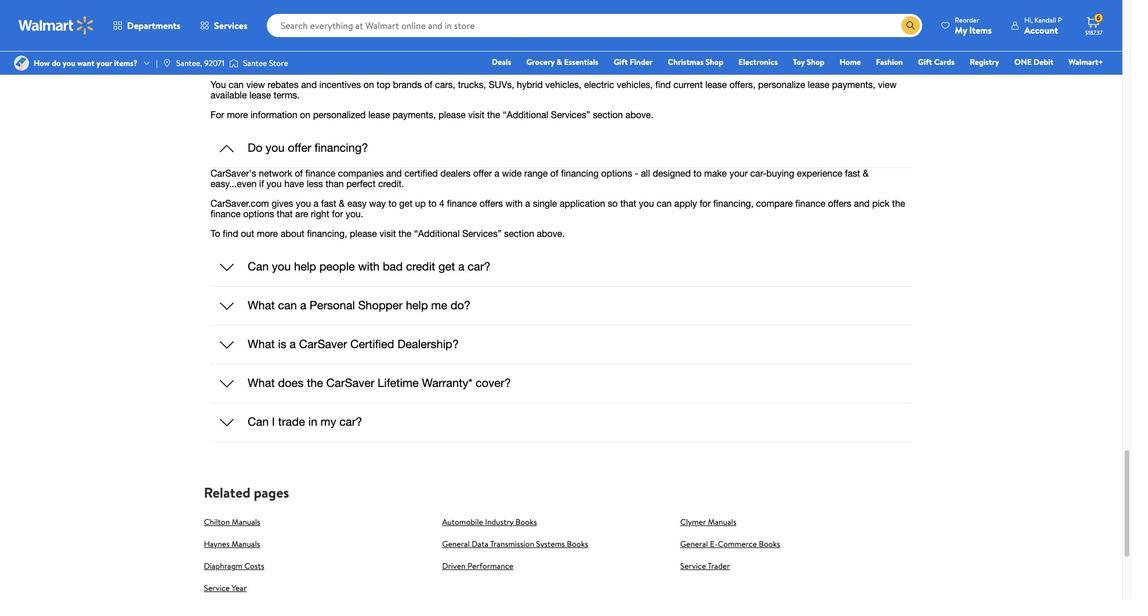 Task type: vqa. For each thing, say whether or not it's contained in the screenshot.
the and inside Regular oil maintenance (oil changes) & keeping your oil level at optimal level help to regulate proper lubrication, remove contaminants and prevent oil starvation, which can lead to wear, poor engine performance & shorten engine life over time.
no



Task type: locate. For each thing, give the bounding box(es) containing it.
driven performance
[[442, 561, 513, 572]]

0 horizontal spatial service
[[204, 583, 230, 595]]

1 horizontal spatial gift
[[918, 56, 932, 68]]

$187.37
[[1085, 28, 1103, 37]]

santee, 92071
[[176, 57, 224, 69]]

search icon image
[[906, 21, 915, 30]]

general left e-
[[680, 539, 708, 550]]

do
[[52, 57, 61, 69]]

registry
[[970, 56, 999, 68]]

shop inside toy shop 'link'
[[807, 56, 825, 68]]

shop
[[706, 56, 723, 68], [807, 56, 825, 68]]

service trader
[[680, 561, 730, 572]]

1 horizontal spatial  image
[[229, 57, 238, 69]]

gift cards
[[918, 56, 955, 68]]

service left year on the bottom of the page
[[204, 583, 230, 595]]

chilton manuals link
[[204, 517, 260, 528]]

systems
[[536, 539, 565, 550]]

items?
[[114, 57, 137, 69]]

how
[[34, 57, 50, 69]]

shop inside christmas shop "link"
[[706, 56, 723, 68]]

deals link
[[487, 56, 517, 68]]

related
[[204, 483, 250, 503]]

finder
[[630, 56, 653, 68]]

santee,
[[176, 57, 202, 69]]

 image for santee, 92071
[[162, 59, 172, 68]]

performance
[[468, 561, 513, 572]]

clymer manuals link
[[680, 517, 736, 528]]

0 horizontal spatial gift
[[614, 56, 628, 68]]

2 horizontal spatial books
[[759, 539, 780, 550]]

gift inside gift cards link
[[918, 56, 932, 68]]

92071
[[204, 57, 224, 69]]

service year
[[204, 583, 247, 595]]

shop right "christmas"
[[706, 56, 723, 68]]

hi,
[[1024, 15, 1033, 25]]

manuals for haynes manuals
[[232, 539, 260, 550]]

 image right |
[[162, 59, 172, 68]]

gift finder
[[614, 56, 653, 68]]

books
[[516, 517, 537, 528], [567, 539, 588, 550], [759, 539, 780, 550]]

service for service trader
[[680, 561, 706, 572]]

fashion
[[876, 56, 903, 68]]

registry link
[[964, 56, 1005, 68]]

books up general data transmission systems books link at the bottom
[[516, 517, 537, 528]]

1 vertical spatial service
[[204, 583, 230, 595]]

1 gift from the left
[[614, 56, 628, 68]]

christmas shop link
[[663, 56, 729, 68]]

manuals up haynes manuals "link"
[[232, 517, 260, 528]]

chilton
[[204, 517, 230, 528]]

shop right toy on the right top of page
[[807, 56, 825, 68]]

gift left the finder
[[614, 56, 628, 68]]

transmission
[[490, 539, 534, 550]]

driven performance link
[[442, 561, 513, 572]]

2 gift from the left
[[918, 56, 932, 68]]

books right systems
[[567, 539, 588, 550]]

gift inside gift finder link
[[614, 56, 628, 68]]

general data transmission systems books link
[[442, 539, 588, 550]]

p
[[1058, 15, 1062, 25]]

industry
[[485, 517, 514, 528]]

general
[[442, 539, 470, 550], [680, 539, 708, 550]]

data
[[472, 539, 488, 550]]

pages
[[254, 483, 289, 503]]

1 shop from the left
[[706, 56, 723, 68]]

e-
[[710, 539, 718, 550]]

1 horizontal spatial shop
[[807, 56, 825, 68]]

home link
[[834, 56, 866, 68]]

walmart image
[[19, 16, 94, 35]]

1 horizontal spatial general
[[680, 539, 708, 550]]

general for general e-commerce books
[[680, 539, 708, 550]]

shop for toy shop
[[807, 56, 825, 68]]

0 horizontal spatial shop
[[706, 56, 723, 68]]

christmas
[[668, 56, 704, 68]]

service
[[680, 561, 706, 572], [204, 583, 230, 595]]

manuals for chilton manuals
[[232, 517, 260, 528]]

books right commerce
[[759, 539, 780, 550]]

diaphragm
[[204, 561, 242, 572]]

service left trader
[[680, 561, 706, 572]]

 image
[[14, 56, 29, 71]]

1 horizontal spatial service
[[680, 561, 706, 572]]

2 shop from the left
[[807, 56, 825, 68]]

 image
[[229, 57, 238, 69], [162, 59, 172, 68]]

|
[[156, 57, 158, 69]]

0 horizontal spatial general
[[442, 539, 470, 550]]

 image right the 92071
[[229, 57, 238, 69]]

gift for gift cards
[[918, 56, 932, 68]]

shop for christmas shop
[[706, 56, 723, 68]]

want
[[77, 57, 95, 69]]

general data transmission systems books
[[442, 539, 588, 550]]

electronics
[[738, 56, 778, 68]]

6 $187.37
[[1085, 13, 1103, 37]]

service year link
[[204, 583, 247, 595]]

0 vertical spatial service
[[680, 561, 706, 572]]

general e-commerce books link
[[680, 539, 780, 550]]

one debit
[[1014, 56, 1054, 68]]

manuals
[[232, 517, 260, 528], [708, 517, 736, 528], [232, 539, 260, 550]]

0 horizontal spatial  image
[[162, 59, 172, 68]]

toy shop
[[793, 56, 825, 68]]

2 general from the left
[[680, 539, 708, 550]]

1 general from the left
[[442, 539, 470, 550]]

haynes manuals link
[[204, 539, 260, 550]]

gift left "cards"
[[918, 56, 932, 68]]

general up driven in the left bottom of the page
[[442, 539, 470, 550]]

services
[[214, 19, 247, 32]]

store
[[269, 57, 288, 69]]

gift
[[614, 56, 628, 68], [918, 56, 932, 68]]

toy
[[793, 56, 805, 68]]

1 horizontal spatial books
[[567, 539, 588, 550]]

costs
[[244, 561, 264, 572]]

manuals up general e-commerce books
[[708, 517, 736, 528]]

manuals up costs
[[232, 539, 260, 550]]



Task type: describe. For each thing, give the bounding box(es) containing it.
clymer
[[680, 517, 706, 528]]

toy shop link
[[788, 56, 830, 68]]

0 horizontal spatial books
[[516, 517, 537, 528]]

driven
[[442, 561, 466, 572]]

year
[[232, 583, 247, 595]]

trader
[[708, 561, 730, 572]]

gift for gift finder
[[614, 56, 628, 68]]

haynes
[[204, 539, 230, 550]]

cards
[[934, 56, 955, 68]]

chilton manuals
[[204, 517, 260, 528]]

gift finder link
[[608, 56, 658, 68]]

service for service year
[[204, 583, 230, 595]]

home
[[840, 56, 861, 68]]

one debit link
[[1009, 56, 1059, 68]]

grocery & essentials
[[526, 56, 599, 68]]

general e-commerce books
[[680, 539, 780, 550]]

santee store
[[243, 57, 288, 69]]

essentials
[[564, 56, 599, 68]]

diaphragm costs
[[204, 561, 264, 572]]

debit
[[1034, 56, 1054, 68]]

clymer manuals
[[680, 517, 736, 528]]

electronics link
[[733, 56, 783, 68]]

account
[[1024, 23, 1058, 36]]

departments button
[[103, 12, 190, 39]]

hi, kendall p account
[[1024, 15, 1062, 36]]

services button
[[190, 12, 257, 39]]

automobile industry books link
[[442, 517, 537, 528]]

general for general data transmission systems books
[[442, 539, 470, 550]]

christmas shop
[[668, 56, 723, 68]]

grocery & essentials link
[[521, 56, 604, 68]]

your
[[96, 57, 112, 69]]

automobile industry books
[[442, 517, 537, 528]]

gift cards link
[[913, 56, 960, 68]]

deals
[[492, 56, 511, 68]]

diaphragm costs link
[[204, 561, 264, 572]]

items
[[969, 23, 992, 36]]

how do you want your items?
[[34, 57, 137, 69]]

related pages
[[204, 483, 289, 503]]

service trader link
[[680, 561, 730, 572]]

commerce
[[718, 539, 757, 550]]

6
[[1097, 13, 1101, 23]]

manuals for clymer manuals
[[708, 517, 736, 528]]

reorder
[[955, 15, 979, 25]]

you
[[63, 57, 75, 69]]

reorder my items
[[955, 15, 992, 36]]

haynes manuals
[[204, 539, 260, 550]]

walmart+ link
[[1063, 56, 1108, 68]]

one
[[1014, 56, 1032, 68]]

grocery
[[526, 56, 555, 68]]

Search search field
[[267, 14, 922, 37]]

fashion link
[[871, 56, 908, 68]]

 image for santee store
[[229, 57, 238, 69]]

walmart+
[[1069, 56, 1103, 68]]

my
[[955, 23, 967, 36]]

automobile
[[442, 517, 483, 528]]

kendall
[[1034, 15, 1056, 25]]

santee
[[243, 57, 267, 69]]

departments
[[127, 19, 180, 32]]

Walmart Site-Wide search field
[[267, 14, 922, 37]]

&
[[557, 56, 562, 68]]



